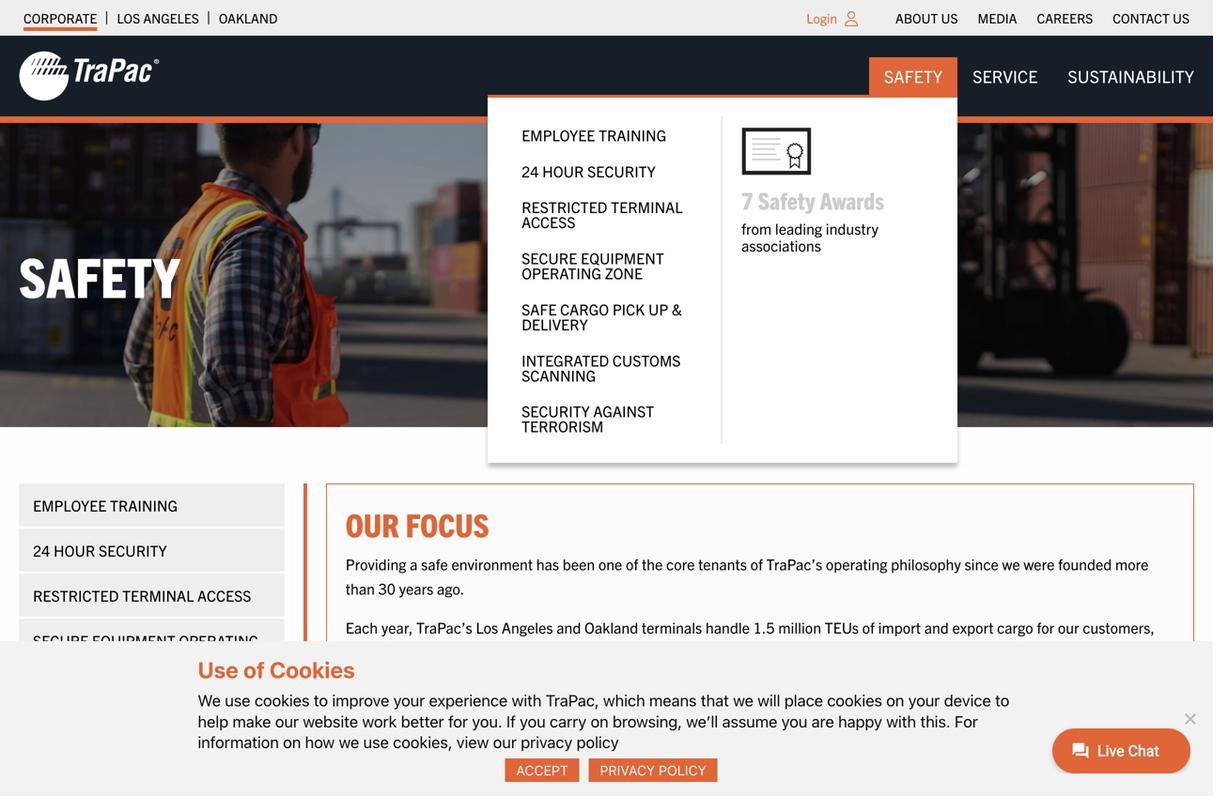 Task type: vqa. For each thing, say whether or not it's contained in the screenshot.
top Premium
no



Task type: locate. For each thing, give the bounding box(es) containing it.
& inside the safe cargo pick up & delivery
[[672, 300, 682, 319]]

for
[[1037, 618, 1055, 637], [448, 713, 468, 731]]

0 horizontal spatial 24 hour security link
[[19, 529, 285, 572]]

integrated customs scanning down the help
[[33, 737, 270, 756]]

restricted inside restricted terminal access
[[522, 198, 608, 216]]

and
[[557, 618, 581, 637], [925, 618, 949, 637], [657, 642, 682, 661], [967, 666, 991, 685], [694, 690, 718, 709], [431, 715, 456, 733], [693, 753, 731, 790]]

safe inside each year, trapac's los angeles and oakland terminals handle 1.5 million teus of import and export cargo for our customers, ranging from refrigerated products to auto parts and everything in between. as cargo volumes continue to increase, trapac is pioneering innovation that will enable us to continue moving cargo through our terminals quickly and safely. in order to ensure the safe transport of our customers' cargo as it enters and leaves our terminals, trapac has implemented a number of technologies and policies.
[[370, 690, 397, 709]]

1 horizontal spatial up
[[648, 300, 668, 319]]

us for about us
[[941, 9, 958, 26]]

0 horizontal spatial oakland
[[219, 9, 278, 26]]

scanning for the rightmost integrated customs scanning link
[[522, 366, 596, 385]]

1 your from the left
[[393, 692, 425, 711]]

employee training link
[[507, 117, 702, 153], [19, 484, 285, 527]]

1 vertical spatial employee
[[33, 496, 106, 515]]

the
[[642, 555, 663, 574], [346, 690, 367, 709]]

cookies up the happy
[[827, 692, 882, 711]]

safe cargo pick up & delivery for bottommost safe cargo pick up & delivery link
[[33, 692, 263, 710]]

customs
[[613, 351, 681, 370], [124, 737, 192, 756]]

us right about
[[941, 9, 958, 26]]

1 horizontal spatial terminals,
[[919, 753, 1020, 790]]

providing
[[346, 555, 406, 574]]

cargo for bottommost safe cargo pick up & delivery link
[[71, 692, 120, 710]]

we up assume
[[733, 692, 754, 711]]

and up products
[[557, 618, 581, 637]]

los up refrigerated
[[476, 618, 498, 637]]

core
[[666, 555, 695, 574]]

0 vertical spatial as
[[834, 642, 850, 661]]

your up the better
[[393, 692, 425, 711]]

to
[[572, 642, 585, 661], [1011, 642, 1024, 661], [608, 666, 621, 685], [1093, 666, 1106, 685], [314, 692, 328, 711], [995, 692, 1010, 711]]

in inside each year, trapac's los angeles and oakland terminals handle 1.5 million teus of import and export cargo for our customers, ranging from refrigerated products to auto parts and everything in between. as cargo volumes continue to increase, trapac is pioneering innovation that will enable us to continue moving cargo through our terminals quickly and safely. in order to ensure the safe transport of our customers' cargo as it enters and leaves our terminals, trapac has implemented a number of technologies and policies.
[[756, 642, 768, 661]]

will up assume
[[758, 692, 781, 711]]

1 vertical spatial zone
[[33, 647, 71, 665]]

our up increase,
[[1058, 618, 1079, 637]]

secure inside 7 safety awards menu
[[522, 249, 577, 267]]

0 horizontal spatial that
[[488, 666, 514, 685]]

1 vertical spatial from
[[398, 642, 428, 661]]

1 vertical spatial in
[[477, 753, 495, 790]]

equipment for the left secure equipment operating zone link
[[92, 632, 175, 650]]

safety menu item
[[488, 57, 958, 463]]

in down 1.5
[[756, 642, 768, 661]]

0 horizontal spatial pick
[[124, 692, 156, 710]]

and down the 'transport'
[[431, 715, 456, 733]]

since
[[965, 555, 999, 574]]

light image
[[845, 11, 858, 26]]

with left this.
[[887, 713, 916, 731]]

1 vertical spatial integrated
[[33, 737, 120, 756]]

1 vertical spatial los
[[476, 618, 498, 637]]

2 us from the left
[[1173, 9, 1190, 26]]

of up you. on the left of the page
[[463, 690, 476, 709]]

0 horizontal spatial cookies
[[255, 692, 310, 711]]

use
[[198, 657, 239, 684]]

on down volumes
[[887, 692, 904, 711]]

scanning inside integrated customs scanning
[[522, 366, 596, 385]]

delivery
[[522, 315, 588, 334], [197, 692, 263, 710]]

2 horizontal spatial safety
[[884, 65, 943, 86]]

with up if
[[512, 692, 542, 711]]

trapac's inside providing a safe environment has been one of the core tenants of trapac's operating philosophy since we were founded more than 30 years ago.
[[766, 555, 823, 574]]

a down 'safely.'
[[1023, 690, 1030, 709]]

7 safety awards menu bar
[[488, 57, 1210, 463]]

1 horizontal spatial training
[[599, 125, 667, 144]]

equipment inside 7 safety awards menu
[[581, 249, 664, 267]]

1 horizontal spatial restricted terminal access link
[[507, 189, 702, 240]]

menu bar
[[886, 5, 1200, 31]]

terminals up the parts
[[642, 618, 702, 637]]

to left auto
[[572, 642, 585, 661]]

cargo for rightmost safe cargo pick up & delivery link
[[560, 300, 609, 319]]

1 horizontal spatial cookies
[[827, 692, 882, 711]]

secure equipment operating zone
[[522, 249, 664, 282], [33, 632, 259, 665]]

1 horizontal spatial trapac's
[[766, 555, 823, 574]]

each year, trapac's los angeles and oakland terminals handle 1.5 million teus of import and export cargo for our customers, ranging from refrigerated products to auto parts and everything in between. as cargo volumes continue to increase, trapac is pioneering innovation that will enable us to continue moving cargo through our terminals quickly and safely. in order to ensure the safe transport of our customers' cargo as it enters and leaves our terminals, trapac has implemented a number of technologies and policies.
[[346, 618, 1155, 733]]

1 us from the left
[[941, 9, 958, 26]]

has up this.
[[907, 690, 930, 709]]

& for rightmost safe cargo pick up & delivery link
[[672, 300, 682, 319]]

service link
[[958, 57, 1053, 95]]

enters
[[649, 690, 690, 709]]

0 vertical spatial access
[[522, 213, 576, 231]]

carry
[[550, 713, 587, 731]]

0 horizontal spatial customs
[[124, 737, 192, 756]]

safe inside the safe cargo pick up & delivery
[[522, 300, 557, 319]]

on left how
[[283, 733, 301, 752]]

help
[[198, 713, 229, 731]]

we up the ways
[[376, 753, 405, 790]]

0 vertical spatial operating
[[522, 264, 602, 282]]

0 vertical spatial pick
[[613, 300, 645, 319]]

integrated customs scanning up against
[[522, 351, 681, 385]]

for down experience
[[448, 713, 468, 731]]

integrated customs scanning link up against
[[507, 342, 702, 393]]

angeles inside each year, trapac's los angeles and oakland terminals handle 1.5 million teus of import and export cargo for our customers, ranging from refrigerated products to auto parts and everything in between. as cargo volumes continue to increase, trapac is pioneering innovation that will enable us to continue moving cargo through our terminals quickly and safely. in order to ensure the safe transport of our customers' cargo as it enters and leaves our terminals, trapac has implemented a number of technologies and policies.
[[502, 618, 553, 637]]

1 vertical spatial integrated customs scanning link
[[19, 725, 285, 768]]

sustainability link
[[1053, 57, 1210, 95]]

0 horizontal spatial 24
[[33, 541, 50, 560]]

you down place
[[782, 713, 808, 731]]

1 horizontal spatial operating
[[522, 264, 602, 282]]

contact us
[[1113, 9, 1190, 26]]

you right if
[[520, 713, 546, 731]]

0 vertical spatial safe cargo pick up & delivery link
[[507, 291, 702, 342]]

0 vertical spatial scanning
[[522, 366, 596, 385]]

24
[[522, 161, 539, 180], [33, 541, 50, 560]]

means
[[649, 692, 697, 711]]

los inside each year, trapac's los angeles and oakland terminals handle 1.5 million teus of import and export cargo for our customers, ranging from refrigerated products to auto parts and everything in between. as cargo volumes continue to increase, trapac is pioneering innovation that will enable us to continue moving cargo through our terminals quickly and safely. in order to ensure the safe transport of our customers' cargo as it enters and leaves our terminals, trapac has implemented a number of technologies and policies.
[[476, 618, 498, 637]]

delivery for rightmost safe cargo pick up & delivery link
[[522, 315, 588, 334]]

0 horizontal spatial safety
[[19, 241, 180, 309]]

zone inside 7 safety awards menu
[[605, 264, 643, 282]]

angeles up products
[[502, 618, 553, 637]]

handle
[[706, 618, 750, 637]]

pick for bottommost safe cargo pick up & delivery link
[[124, 692, 156, 710]]

cargo inside the safe cargo pick up & delivery
[[560, 300, 609, 319]]

safe for rightmost safe cargo pick up & delivery link
[[522, 300, 557, 319]]

everything
[[685, 642, 753, 661]]

0 horizontal spatial continue
[[624, 666, 681, 685]]

a inside each year, trapac's los angeles and oakland terminals handle 1.5 million teus of import and export cargo for our customers, ranging from refrigerated products to auto parts and everything in between. as cargo volumes continue to increase, trapac is pioneering innovation that will enable us to continue moving cargo through our terminals quickly and safely. in order to ensure the safe transport of our customers' cargo as it enters and leaves our terminals, trapac has implemented a number of technologies and policies.
[[1023, 690, 1030, 709]]

ranging
[[346, 642, 394, 661]]

that inside each year, trapac's los angeles and oakland terminals handle 1.5 million teus of import and export cargo for our customers, ranging from refrigerated products to auto parts and everything in between. as cargo volumes continue to increase, trapac is pioneering innovation that will enable us to continue moving cargo through our terminals quickly and safely. in order to ensure the safe transport of our customers' cargo as it enters and leaves our terminals, trapac has implemented a number of technologies and policies.
[[488, 666, 514, 685]]

of right use
[[243, 657, 265, 684]]

0 vertical spatial safe
[[522, 300, 557, 319]]

trapac down customers,
[[1090, 642, 1135, 661]]

training for right employee training link
[[599, 125, 667, 144]]

1 horizontal spatial delivery
[[522, 315, 588, 334]]

customs inside 7 safety awards menu
[[613, 351, 681, 370]]

use
[[225, 692, 251, 711], [363, 733, 389, 752]]

zone for secure equipment operating zone link to the top
[[605, 264, 643, 282]]

1 vertical spatial terminals,
[[919, 753, 1020, 790]]

0 vertical spatial with
[[512, 692, 542, 711]]

to down 'safely.'
[[995, 692, 1010, 711]]

up inside the safe cargo pick up & delivery
[[648, 300, 668, 319]]

30
[[378, 579, 396, 598]]

1 horizontal spatial safety
[[758, 185, 815, 215]]

your
[[393, 692, 425, 711], [909, 692, 940, 711]]

we left were
[[1002, 555, 1020, 574]]

1 vertical spatial continue
[[624, 666, 681, 685]]

1 vertical spatial training
[[110, 496, 178, 515]]

1 vertical spatial safe
[[370, 690, 397, 709]]

1 vertical spatial 24 hour security link
[[19, 529, 285, 572]]

0 horizontal spatial from
[[398, 642, 428, 661]]

0 horizontal spatial secure
[[33, 632, 89, 650]]

terminals down volumes
[[853, 666, 914, 685]]

1 cookies from the left
[[255, 692, 310, 711]]

1 vertical spatial the
[[346, 690, 367, 709]]

0 horizontal spatial in
[[477, 753, 495, 790]]

0 horizontal spatial up
[[160, 692, 180, 710]]

will inside use of cookies we use cookies to improve your experience with trapac, which means that we will place cookies on your device to help make our website work better for you. if you carry on browsing, we'll assume you are happy with this. for information on how we use cookies, view our privacy policy
[[758, 692, 781, 711]]

has left been
[[536, 555, 559, 574]]

secure
[[522, 249, 577, 267], [33, 632, 89, 650]]

from down 7
[[742, 219, 772, 238]]

2 vertical spatial security
[[99, 541, 167, 560]]

oakland right los angeles link
[[219, 9, 278, 26]]

to up 'safely.'
[[1011, 642, 1024, 661]]

1 vertical spatial hour
[[54, 541, 95, 560]]

up for bottommost safe cargo pick up & delivery link
[[160, 692, 180, 710]]

0 vertical spatial safe
[[421, 555, 448, 574]]

1 horizontal spatial angeles
[[502, 618, 553, 637]]

oakland
[[219, 9, 278, 26], [585, 618, 638, 637]]

scanning up terrorism
[[522, 366, 596, 385]]

as inside as we invest in new infrastructure and technology at our terminals, we examine ways to:
[[346, 753, 371, 790]]

a up years
[[410, 555, 418, 574]]

1 vertical spatial cargo
[[71, 692, 120, 710]]

0 horizontal spatial equipment
[[92, 632, 175, 650]]

cargo
[[560, 300, 609, 319], [71, 692, 120, 710]]

new
[[501, 753, 542, 790]]

0 vertical spatial that
[[488, 666, 514, 685]]

for up increase,
[[1037, 618, 1055, 637]]

were
[[1024, 555, 1055, 574]]

refrigerated
[[431, 642, 507, 661]]

terminals, up are
[[790, 690, 855, 709]]

los right corporate
[[117, 9, 140, 26]]

secure for the left secure equipment operating zone link
[[33, 632, 89, 650]]

0 vertical spatial customs
[[613, 351, 681, 370]]

customs left information in the left bottom of the page
[[124, 737, 192, 756]]

the left the core
[[642, 555, 663, 574]]

0 vertical spatial for
[[1037, 618, 1055, 637]]

policy
[[659, 763, 706, 779]]

policies.
[[459, 715, 513, 733]]

operating for secure equipment operating zone link to the top
[[522, 264, 602, 282]]

1 horizontal spatial safe cargo pick up & delivery
[[522, 300, 682, 334]]

and up implemented
[[967, 666, 991, 685]]

terminals, inside each year, trapac's los angeles and oakland terminals handle 1.5 million teus of import and export cargo for our customers, ranging from refrigerated products to auto parts and everything in between. as cargo volumes continue to increase, trapac is pioneering innovation that will enable us to continue moving cargo through our terminals quickly and safely. in order to ensure the safe transport of our customers' cargo as it enters and leaves our terminals, trapac has implemented a number of technologies and policies.
[[790, 690, 855, 709]]

0 vertical spatial restricted
[[522, 198, 608, 216]]

our focus
[[346, 504, 489, 545]]

hour
[[542, 161, 584, 180], [54, 541, 95, 560]]

use down work
[[363, 733, 389, 752]]

0 horizontal spatial operating
[[179, 632, 259, 650]]

oakland up auto
[[585, 618, 638, 637]]

1 horizontal spatial integrated customs scanning link
[[507, 342, 702, 393]]

1 horizontal spatial cargo
[[560, 300, 609, 319]]

that
[[488, 666, 514, 685], [701, 692, 729, 711]]

to:
[[402, 794, 429, 797]]

of right teus
[[862, 618, 875, 637]]

0 horizontal spatial employee training
[[33, 496, 178, 515]]

will inside each year, trapac's los angeles and oakland terminals handle 1.5 million teus of import and export cargo for our customers, ranging from refrigerated products to auto parts and everything in between. as cargo volumes continue to increase, trapac is pioneering innovation that will enable us to continue moving cargo through our terminals quickly and safely. in order to ensure the safe transport of our customers' cargo as it enters and leaves our terminals, trapac has implemented a number of technologies and policies.
[[518, 666, 539, 685]]

delivery inside 7 safety awards menu
[[522, 315, 588, 334]]

login link
[[807, 9, 837, 26]]

cargo right export at the right
[[997, 618, 1034, 637]]

trapac's inside each year, trapac's los angeles and oakland terminals handle 1.5 million teus of import and export cargo for our customers, ranging from refrigerated products to auto parts and everything in between. as cargo volumes continue to increase, trapac is pioneering innovation that will enable us to continue moving cargo through our terminals quickly and safely. in order to ensure the safe transport of our customers' cargo as it enters and leaves our terminals, trapac has implemented a number of technologies and policies.
[[416, 618, 472, 637]]

safety
[[884, 65, 943, 86], [758, 185, 815, 215], [19, 241, 180, 309]]

more
[[1116, 555, 1149, 574]]

0 vertical spatial terminals,
[[790, 690, 855, 709]]

at
[[854, 753, 874, 790]]

delivery for bottommost safe cargo pick up & delivery link
[[197, 692, 263, 710]]

our
[[346, 504, 399, 545]]

1 vertical spatial &
[[183, 692, 193, 710]]

0 horizontal spatial has
[[536, 555, 559, 574]]

us right contact
[[1173, 9, 1190, 26]]

us inside 'link'
[[1173, 9, 1190, 26]]

1 horizontal spatial 24
[[522, 161, 539, 180]]

1 vertical spatial secure equipment operating zone
[[33, 632, 259, 665]]

device
[[944, 692, 991, 711]]

1 vertical spatial angeles
[[502, 618, 553, 637]]

1 horizontal spatial has
[[907, 690, 930, 709]]

as up the ways
[[346, 753, 371, 790]]

1 vertical spatial as
[[346, 753, 371, 790]]

safe cargo pick up & delivery inside 7 safety awards menu
[[522, 300, 682, 334]]

24 hour security
[[522, 161, 656, 180], [33, 541, 167, 560]]

terminals
[[642, 618, 702, 637], [853, 666, 914, 685]]

0 vertical spatial 24 hour security link
[[507, 153, 702, 189]]

2 cookies from the left
[[827, 692, 882, 711]]

scanning for the bottom integrated customs scanning link
[[196, 737, 270, 756]]

1 vertical spatial secure equipment operating zone link
[[19, 619, 285, 678]]

oakland inside each year, trapac's los angeles and oakland terminals handle 1.5 million teus of import and export cargo for our customers, ranging from refrigerated products to auto parts and everything in between. as cargo volumes continue to increase, trapac is pioneering innovation that will enable us to continue moving cargo through our terminals quickly and safely. in order to ensure the safe transport of our customers' cargo as it enters and leaves our terminals, trapac has implemented a number of technologies and policies.
[[585, 618, 638, 637]]

1 vertical spatial 24 hour security
[[33, 541, 167, 560]]

0 vertical spatial hour
[[542, 161, 584, 180]]

1 vertical spatial use
[[363, 733, 389, 752]]

integrated customs scanning for the bottom integrated customs scanning link
[[33, 737, 270, 756]]

24 hour security for rightmost 24 hour security link
[[522, 161, 656, 180]]

1 horizontal spatial a
[[1023, 690, 1030, 709]]

that inside use of cookies we use cookies to improve your experience with trapac, which means that we will place cookies on your device to help make our website work better for you. if you carry on browsing, we'll assume you are happy with this. for information on how we use cookies, view our privacy policy
[[701, 692, 729, 711]]

angeles left oakland 'link'
[[143, 9, 199, 26]]

operating inside 7 safety awards menu
[[522, 264, 602, 282]]

of right the one
[[626, 555, 638, 574]]

trapac,
[[546, 692, 599, 711]]

trapac
[[1090, 642, 1135, 661], [859, 690, 904, 709]]

corporate
[[23, 9, 97, 26]]

1 horizontal spatial for
[[1037, 618, 1055, 637]]

1 horizontal spatial &
[[672, 300, 682, 319]]

use of cookies we use cookies to improve your experience with trapac, which means that we will place cookies on your device to help make our website work better for you. if you carry on browsing, we'll assume you are happy with this. for information on how we use cookies, view our privacy policy
[[198, 657, 1010, 752]]

from
[[742, 219, 772, 238], [398, 642, 428, 661]]

trapac up the happy
[[859, 690, 904, 709]]

integrated customs scanning link down we
[[19, 725, 285, 768]]

terrorism
[[522, 417, 604, 436]]

continue up it on the bottom of the page
[[624, 666, 681, 685]]

1.5
[[753, 618, 775, 637]]

0 horizontal spatial training
[[110, 496, 178, 515]]

1 vertical spatial has
[[907, 690, 930, 709]]

to right us
[[608, 666, 621, 685]]

access inside restricted terminal access
[[522, 213, 576, 231]]

in inside as we invest in new infrastructure and technology at our terminals, we examine ways to:
[[477, 753, 495, 790]]

has inside providing a safe environment has been one of the core tenants of trapac's operating philosophy since we were founded more than 30 years ago.
[[536, 555, 559, 574]]

pick
[[613, 300, 645, 319], [124, 692, 156, 710]]

0 horizontal spatial delivery
[[197, 692, 263, 710]]

0 horizontal spatial terminals
[[642, 618, 702, 637]]

secure equipment operating zone link
[[507, 240, 702, 291], [19, 619, 285, 678]]

and up volumes
[[925, 618, 949, 637]]

your up this.
[[909, 692, 940, 711]]

equipment for secure equipment operating zone link to the top
[[581, 249, 664, 267]]

0 horizontal spatial safe
[[370, 690, 397, 709]]

our inside as we invest in new infrastructure and technology at our terminals, we examine ways to:
[[880, 753, 913, 790]]

no image
[[1180, 710, 1199, 729]]

scanning down make
[[196, 737, 270, 756]]

0 vertical spatial the
[[642, 555, 663, 574]]

providing a safe environment has been one of the core tenants of trapac's operating philosophy since we were founded more than 30 years ago.
[[346, 555, 1149, 598]]

cookies up make
[[255, 692, 310, 711]]

trapac's up refrigerated
[[416, 618, 472, 637]]

assume
[[722, 713, 778, 731]]

employee
[[522, 125, 595, 144], [33, 496, 106, 515]]

terminals,
[[790, 690, 855, 709], [919, 753, 1020, 790]]

1 vertical spatial terminal
[[122, 586, 194, 605]]

safe inside providing a safe environment has been one of the core tenants of trapac's operating philosophy since we were founded more than 30 years ago.
[[421, 555, 448, 574]]

up
[[648, 300, 668, 319], [160, 692, 180, 710]]

that up 'we'll'
[[701, 692, 729, 711]]

the up work
[[346, 690, 367, 709]]

focus
[[406, 504, 489, 545]]

0 horizontal spatial safe cargo pick up & delivery
[[33, 692, 263, 710]]

from down the year,
[[398, 642, 428, 661]]

as down teus
[[834, 642, 850, 661]]

safe up work
[[370, 690, 397, 709]]

0 vertical spatial 24
[[522, 161, 539, 180]]

0 horizontal spatial a
[[410, 555, 418, 574]]

from inside each year, trapac's los angeles and oakland terminals handle 1.5 million teus of import and export cargo for our customers, ranging from refrigerated products to auto parts and everything in between. as cargo volumes continue to increase, trapac is pioneering innovation that will enable us to continue moving cargo through our terminals quickly and safely. in order to ensure the safe transport of our customers' cargo as it enters and leaves our terminals, trapac has implemented a number of technologies and policies.
[[398, 642, 428, 661]]

safe up ago.
[[421, 555, 448, 574]]

0 vertical spatial integrated
[[522, 351, 609, 370]]

that down refrigerated
[[488, 666, 514, 685]]

1 horizontal spatial safe cargo pick up & delivery link
[[507, 291, 702, 342]]

zone for the left secure equipment operating zone link
[[33, 647, 71, 665]]

1 vertical spatial employee training
[[33, 496, 178, 515]]

integrated customs scanning inside 7 safety awards menu
[[522, 351, 681, 385]]

use up make
[[225, 692, 251, 711]]

1 vertical spatial for
[[448, 713, 468, 731]]

hour inside 7 safety awards menu
[[542, 161, 584, 180]]

in down view
[[477, 753, 495, 790]]

0 horizontal spatial &
[[183, 692, 193, 710]]

pick inside the safe cargo pick up & delivery
[[613, 300, 645, 319]]

a
[[410, 555, 418, 574], [1023, 690, 1030, 709]]

will down products
[[518, 666, 539, 685]]

24 hour security for the bottommost 24 hour security link
[[33, 541, 167, 560]]

for inside each year, trapac's los angeles and oakland terminals handle 1.5 million teus of import and export cargo for our customers, ranging from refrigerated products to auto parts and everything in between. as cargo volumes continue to increase, trapac is pioneering innovation that will enable us to continue moving cargo through our terminals quickly and safely. in order to ensure the safe transport of our customers' cargo as it enters and leaves our terminals, trapac has implemented a number of technologies and policies.
[[1037, 618, 1055, 637]]

24 hour security inside 7 safety awards menu
[[522, 161, 656, 180]]

our
[[1058, 618, 1079, 637], [828, 666, 850, 685], [479, 690, 501, 709], [766, 690, 787, 709], [275, 713, 299, 731], [493, 733, 517, 752], [880, 753, 913, 790]]

trapac's
[[766, 555, 823, 574], [416, 618, 472, 637]]

secure equipment operating zone inside 7 safety awards menu
[[522, 249, 664, 282]]

1 vertical spatial secure
[[33, 632, 89, 650]]

training inside 7 safety awards menu
[[599, 125, 667, 144]]

our right make
[[275, 713, 299, 731]]

safety inside 7 safety awards from leading industry associations
[[758, 185, 815, 215]]

customs up against
[[613, 351, 681, 370]]

integrated
[[522, 351, 609, 370], [33, 737, 120, 756]]

trapac's left 'operating'
[[766, 555, 823, 574]]

how
[[305, 733, 335, 752]]

on up 'policy'
[[591, 713, 609, 731]]

1 horizontal spatial pick
[[613, 300, 645, 319]]

our right at on the bottom right of the page
[[880, 753, 913, 790]]

terminals, down for
[[919, 753, 1020, 790]]

and down 'we'll'
[[693, 753, 731, 790]]

continue down export at the right
[[951, 642, 1007, 661]]

1 vertical spatial restricted terminal access
[[33, 586, 251, 605]]



Task type: describe. For each thing, give the bounding box(es) containing it.
up for rightmost safe cargo pick up & delivery link
[[648, 300, 668, 319]]

1 horizontal spatial trapac
[[1090, 642, 1135, 661]]

2 vertical spatial on
[[283, 733, 301, 752]]

security inside security against terrorism
[[522, 402, 590, 421]]

7 safety awards from leading industry associations
[[742, 185, 884, 254]]

and up 'we'll'
[[694, 690, 718, 709]]

as inside each year, trapac's los angeles and oakland terminals handle 1.5 million teus of import and export cargo for our customers, ranging from refrigerated products to auto parts and everything in between. as cargo volumes continue to increase, trapac is pioneering innovation that will enable us to continue moving cargo through our terminals quickly and safely. in order to ensure the safe transport of our customers' cargo as it enters and leaves our terminals, trapac has implemented a number of technologies and policies.
[[834, 642, 850, 661]]

leaves
[[722, 690, 762, 709]]

a inside providing a safe environment has been one of the core tenants of trapac's operating philosophy since we were founded more than 30 years ago.
[[410, 555, 418, 574]]

0 horizontal spatial restricted terminal access
[[33, 586, 251, 605]]

of right tenants
[[751, 555, 763, 574]]

are
[[812, 713, 834, 731]]

1 horizontal spatial employee training link
[[507, 117, 702, 153]]

safe cargo pick up & delivery for rightmost safe cargo pick up & delivery link
[[522, 300, 682, 334]]

0 horizontal spatial with
[[512, 692, 542, 711]]

industry
[[826, 219, 879, 238]]

the inside each year, trapac's los angeles and oakland terminals handle 1.5 million teus of import and export cargo for our customers, ranging from refrigerated products to auto parts and everything in between. as cargo volumes continue to increase, trapac is pioneering innovation that will enable us to continue moving cargo through our terminals quickly and safely. in order to ensure the safe transport of our customers' cargo as it enters and leaves our terminals, trapac has implemented a number of technologies and policies.
[[346, 690, 367, 709]]

1 vertical spatial restricted terminal access link
[[19, 574, 285, 617]]

implemented
[[933, 690, 1019, 709]]

technology
[[737, 753, 849, 790]]

7 safety awards menu item
[[742, 117, 939, 254]]

oakland link
[[219, 5, 278, 31]]

2 vertical spatial safety
[[19, 241, 180, 309]]

about us
[[896, 9, 958, 26]]

place
[[785, 692, 823, 711]]

improve
[[332, 692, 389, 711]]

employee inside 7 safety awards menu
[[522, 125, 595, 144]]

pioneering
[[346, 666, 414, 685]]

24 inside 7 safety awards menu
[[522, 161, 539, 180]]

our up you. on the left of the page
[[479, 690, 501, 709]]

privacy
[[521, 733, 573, 752]]

to up website
[[314, 692, 328, 711]]

website
[[303, 713, 358, 731]]

0 horizontal spatial employee
[[33, 496, 106, 515]]

us for contact us
[[1173, 9, 1190, 26]]

0 horizontal spatial angeles
[[143, 9, 199, 26]]

integrated inside 7 safety awards menu
[[522, 351, 609, 370]]

0 horizontal spatial integrated
[[33, 737, 120, 756]]

transport
[[400, 690, 460, 709]]

1 vertical spatial safe cargo pick up & delivery link
[[19, 679, 285, 723]]

1 horizontal spatial 24 hour security link
[[507, 153, 702, 189]]

for inside use of cookies we use cookies to improve your experience with trapac, which means that we will place cookies on your device to help make our website work better for you. if you carry on browsing, we'll assume you are happy with this. for information on how we use cookies, view our privacy policy
[[448, 713, 468, 731]]

pick for rightmost safe cargo pick up & delivery link
[[613, 300, 645, 319]]

security against terrorism link
[[507, 393, 702, 444]]

cookies,
[[393, 733, 452, 752]]

0 vertical spatial use
[[225, 692, 251, 711]]

contact us link
[[1113, 5, 1190, 31]]

quickly
[[917, 666, 963, 685]]

integrated customs scanning for the rightmost integrated customs scanning link
[[522, 351, 681, 385]]

each
[[346, 618, 378, 637]]

safely.
[[995, 666, 1036, 685]]

we left examine
[[1026, 753, 1055, 790]]

accept
[[516, 763, 568, 779]]

we
[[198, 692, 221, 711]]

which
[[603, 692, 645, 711]]

privacy
[[600, 763, 655, 779]]

7
[[742, 185, 753, 215]]

1 horizontal spatial terminals
[[853, 666, 914, 685]]

browsing,
[[613, 713, 682, 731]]

environment
[[452, 555, 533, 574]]

contact
[[1113, 9, 1170, 26]]

0 horizontal spatial restricted
[[33, 586, 119, 605]]

is
[[1138, 642, 1148, 661]]

safe for bottommost safe cargo pick up & delivery link
[[33, 692, 68, 710]]

infrastructure
[[548, 753, 688, 790]]

and right the parts
[[657, 642, 682, 661]]

7 safety awards menu
[[488, 95, 958, 463]]

0 vertical spatial continue
[[951, 642, 1007, 661]]

privacy policy
[[600, 763, 706, 779]]

million
[[778, 618, 821, 637]]

1 vertical spatial on
[[591, 713, 609, 731]]

1 you from the left
[[520, 713, 546, 731]]

one
[[599, 555, 622, 574]]

0 vertical spatial oakland
[[219, 9, 278, 26]]

restricted terminal access inside 7 safety awards menu
[[522, 198, 683, 231]]

operating for the left secure equipment operating zone link
[[179, 632, 259, 650]]

cookies
[[270, 657, 355, 684]]

this.
[[920, 713, 951, 731]]

founded
[[1058, 555, 1112, 574]]

0 vertical spatial los
[[117, 9, 140, 26]]

login
[[807, 9, 837, 26]]

secure equipment operating zone for secure equipment operating zone link to the top
[[522, 249, 664, 282]]

terminals, inside as we invest in new infrastructure and technology at our terminals, we examine ways to:
[[919, 753, 1020, 790]]

accept link
[[505, 759, 580, 783]]

corporate link
[[23, 5, 97, 31]]

policy
[[577, 733, 619, 752]]

the inside providing a safe environment has been one of the core tenants of trapac's operating philosophy since we were founded more than 30 years ago.
[[642, 555, 663, 574]]

0 vertical spatial restricted terminal access link
[[507, 189, 702, 240]]

of inside use of cookies we use cookies to improve your experience with trapac, which means that we will place cookies on your device to help make our website work better for you. if you carry on browsing, we'll assume you are happy with this. for information on how we use cookies, view our privacy policy
[[243, 657, 265, 684]]

ways
[[346, 794, 396, 797]]

experience
[[429, 692, 508, 711]]

as we invest in new infrastructure and technology at our terminals, we examine ways to:
[[346, 753, 1146, 797]]

from inside 7 safety awards from leading industry associations
[[742, 219, 772, 238]]

employee training inside 7 safety awards menu
[[522, 125, 667, 144]]

information
[[198, 733, 279, 752]]

import
[[878, 618, 921, 637]]

0 horizontal spatial terminal
[[122, 586, 194, 605]]

menu bar containing about us
[[886, 5, 1200, 31]]

year,
[[381, 618, 413, 637]]

privacy policy link
[[589, 759, 718, 783]]

2 horizontal spatial on
[[887, 692, 904, 711]]

media link
[[978, 5, 1017, 31]]

happy
[[838, 713, 882, 731]]

careers link
[[1037, 5, 1093, 31]]

0 horizontal spatial trapac
[[859, 690, 904, 709]]

ensure
[[1109, 666, 1153, 685]]

& for bottommost safe cargo pick up & delivery link
[[183, 692, 193, 710]]

awards
[[820, 185, 884, 215]]

you.
[[472, 713, 502, 731]]

invest
[[411, 753, 471, 790]]

we down website
[[339, 733, 359, 752]]

to right order
[[1093, 666, 1106, 685]]

0 horizontal spatial hour
[[54, 541, 95, 560]]

and inside as we invest in new infrastructure and technology at our terminals, we examine ways to:
[[693, 753, 731, 790]]

training for bottom employee training link
[[110, 496, 178, 515]]

volumes
[[893, 642, 947, 661]]

us
[[590, 666, 605, 685]]

teus
[[825, 618, 859, 637]]

our down 'through'
[[766, 690, 787, 709]]

we'll
[[686, 713, 718, 731]]

2 you from the left
[[782, 713, 808, 731]]

1 vertical spatial employee training link
[[19, 484, 285, 527]]

0 horizontal spatial secure equipment operating zone link
[[19, 619, 285, 678]]

make
[[233, 713, 271, 731]]

los angeles
[[117, 9, 199, 26]]

years
[[399, 579, 434, 598]]

better
[[401, 713, 444, 731]]

if
[[506, 713, 516, 731]]

it
[[637, 690, 646, 709]]

sustainability
[[1068, 65, 1195, 86]]

secure equipment operating zone for the left secure equipment operating zone link
[[33, 632, 259, 665]]

products
[[511, 642, 568, 661]]

cargo up leaves at the right
[[735, 666, 771, 685]]

secure for secure equipment operating zone link to the top
[[522, 249, 577, 267]]

export
[[952, 618, 994, 637]]

1 horizontal spatial with
[[887, 713, 916, 731]]

safety link
[[869, 57, 958, 95]]

increase,
[[1027, 642, 1086, 661]]

2 your from the left
[[909, 692, 940, 711]]

corporate image
[[19, 50, 160, 102]]

parts
[[620, 642, 654, 661]]

0 vertical spatial secure equipment operating zone link
[[507, 240, 702, 291]]

0 horizontal spatial access
[[197, 586, 251, 605]]

for
[[955, 713, 978, 731]]

our down if
[[493, 733, 517, 752]]

cargo down us
[[580, 690, 616, 709]]

0 vertical spatial security
[[587, 161, 656, 180]]

about us link
[[896, 5, 958, 31]]

cargo down 'import'
[[854, 642, 890, 661]]

customers,
[[1083, 618, 1155, 637]]

been
[[563, 555, 595, 574]]

operating
[[826, 555, 888, 574]]

order
[[1055, 666, 1090, 685]]

media
[[978, 9, 1017, 26]]

1 horizontal spatial use
[[363, 733, 389, 752]]

customers'
[[504, 690, 576, 709]]

has inside each year, trapac's los angeles and oakland terminals handle 1.5 million teus of import and export cargo for our customers, ranging from refrigerated products to auto parts and everything in between. as cargo volumes continue to increase, trapac is pioneering innovation that will enable us to continue moving cargo through our terminals quickly and safely. in order to ensure the safe transport of our customers' cargo as it enters and leaves our terminals, trapac has implemented a number of technologies and policies.
[[907, 690, 930, 709]]

philosophy
[[891, 555, 961, 574]]

terminal inside restricted terminal access
[[611, 198, 683, 216]]

enable
[[542, 666, 586, 685]]

associations
[[742, 236, 821, 254]]

of down order
[[1088, 690, 1100, 709]]

our right 'through'
[[828, 666, 850, 685]]

we inside providing a safe environment has been one of the core tenants of trapac's operating philosophy since we were founded more than 30 years ago.
[[1002, 555, 1020, 574]]



